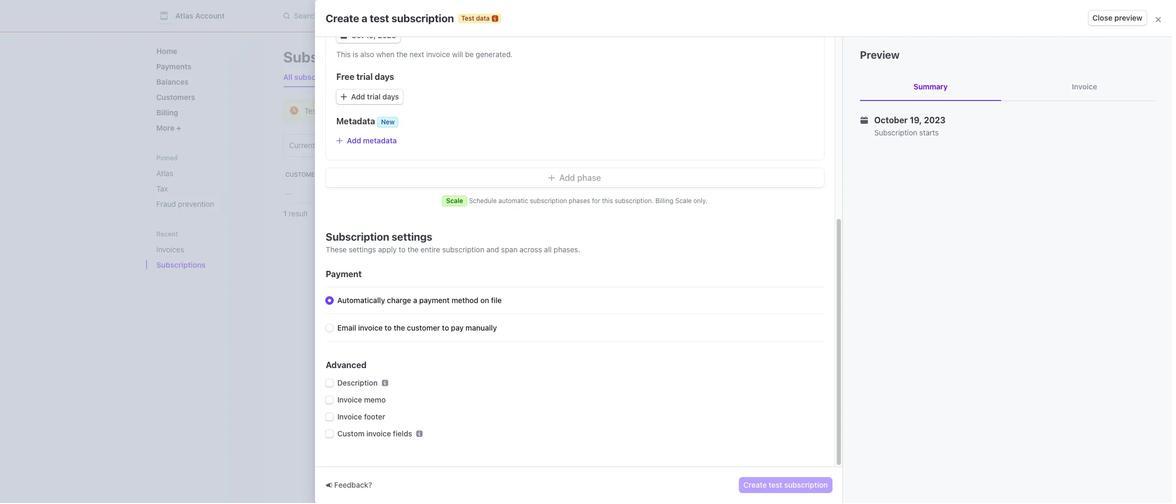 Task type: locate. For each thing, give the bounding box(es) containing it.
subscription
[[875, 128, 918, 137], [326, 231, 389, 243]]

— link
[[283, 184, 532, 203]]

status
[[536, 171, 559, 178]]

svg image for add trial days
[[341, 94, 347, 100]]

2023 down create a test subscription
[[378, 31, 396, 40]]

svg image
[[549, 175, 555, 181]]

2 horizontal spatial create
[[875, 52, 898, 61]]

billing
[[156, 108, 178, 117], [656, 197, 674, 205]]

1 vertical spatial days
[[383, 92, 399, 101]]

this
[[602, 197, 613, 205]]

0 vertical spatial atlas
[[175, 11, 193, 20]]

recent
[[156, 230, 178, 238]]

add for add trial days
[[351, 92, 365, 101]]

0 horizontal spatial subscriptions
[[156, 260, 206, 269]]

trial right free
[[357, 72, 373, 81]]

0 horizontal spatial scale
[[446, 197, 463, 205]]

to left pay
[[442, 323, 449, 332]]

0 vertical spatial trial
[[357, 72, 373, 81]]

billing
[[426, 106, 446, 115]]

email invoice to the customer to pay manually
[[337, 323, 497, 332]]

add right svg icon
[[559, 173, 575, 183]]

1 vertical spatial atlas
[[156, 169, 173, 178]]

0 horizontal spatial test
[[370, 12, 389, 24]]

balances link
[[152, 73, 254, 90]]

add down metadata
[[347, 136, 361, 145]]

and up new
[[381, 106, 393, 115]]

1 vertical spatial settings
[[349, 245, 376, 254]]

these
[[326, 245, 347, 254]]

1 horizontal spatial and
[[486, 245, 499, 254]]

customers link
[[152, 88, 254, 106]]

atlas down pinned
[[156, 169, 173, 178]]

test left data
[[461, 14, 474, 22]]

the
[[397, 50, 408, 59], [408, 245, 419, 254], [394, 323, 405, 332]]

add trial days
[[351, 92, 399, 101]]

days up add trial days
[[375, 72, 394, 81]]

0 horizontal spatial test
[[304, 106, 319, 115]]

invoice for invoice
[[1072, 82, 1098, 91]]

subscriptions down invoices
[[156, 260, 206, 269]]

test for test data
[[461, 14, 474, 22]]

0 horizontal spatial settings
[[349, 245, 376, 254]]

starts
[[920, 128, 939, 137]]

0 vertical spatial create
[[326, 12, 359, 24]]

1 horizontal spatial test
[[358, 72, 373, 81]]

19, inside button
[[366, 31, 376, 40]]

1 horizontal spatial create
[[744, 480, 767, 489]]

0 horizontal spatial 2023
[[378, 31, 396, 40]]

test for test your integrations and simulate billing scenarios through time with
[[304, 106, 319, 115]]

1 vertical spatial add
[[347, 136, 361, 145]]

to
[[399, 245, 406, 254], [385, 323, 392, 332], [442, 323, 449, 332]]

svg image inside add trial days "button"
[[341, 94, 347, 100]]

invoice inside invoice link
[[1072, 82, 1098, 91]]

days down clocks
[[383, 92, 399, 101]]

subscriptions link
[[152, 256, 239, 274]]

2 vertical spatial invoice
[[367, 429, 391, 438]]

0 vertical spatial the
[[397, 50, 408, 59]]

1 horizontal spatial atlas
[[175, 11, 193, 20]]

integrations
[[338, 106, 379, 115]]

1 vertical spatial and
[[486, 245, 499, 254]]

days inside add trial days "button"
[[383, 92, 399, 101]]

0 horizontal spatial billing
[[156, 108, 178, 117]]

19, for oct
[[366, 31, 376, 40]]

2 vertical spatial add
[[559, 173, 575, 183]]

summary link
[[860, 73, 1002, 101]]

atlas for atlas account
[[175, 11, 193, 20]]

be
[[465, 50, 474, 59]]

preview
[[860, 49, 900, 61]]

subscriptions up subscriptions
[[283, 48, 380, 66]]

1 vertical spatial create test subscription
[[744, 480, 828, 489]]

to right apply
[[399, 245, 406, 254]]

subscription up these
[[326, 231, 389, 243]]

and inside subscription settings these settings apply to the entire subscription and span across all phases.
[[486, 245, 499, 254]]

1 vertical spatial 19,
[[910, 115, 922, 125]]

0 horizontal spatial subscription
[[326, 231, 389, 243]]

0 vertical spatial 2023
[[378, 31, 396, 40]]

1 vertical spatial invoice
[[358, 323, 383, 332]]

1 vertical spatial billing
[[656, 197, 674, 205]]

2 scale from the left
[[675, 197, 692, 205]]

settings up entire
[[392, 231, 432, 243]]

2 horizontal spatial test
[[461, 14, 474, 22]]

create a test subscription
[[326, 12, 454, 24]]

subscription inside subscription settings these settings apply to the entire subscription and span across all phases.
[[442, 245, 484, 254]]

add for add phase
[[559, 173, 575, 183]]

subscription inside "october 19, 2023 subscription starts"
[[875, 128, 918, 137]]

fraud prevention link
[[152, 195, 254, 213]]

—
[[285, 189, 292, 198]]

new
[[381, 118, 395, 126]]

atlas account button
[[156, 8, 235, 23]]

fields
[[393, 429, 412, 438]]

0 vertical spatial 19,
[[366, 31, 376, 40]]

test clocks
[[358, 72, 398, 81]]

invoice
[[1072, 82, 1098, 91], [337, 395, 362, 404], [337, 412, 362, 421]]

0 vertical spatial svg image
[[341, 32, 347, 39]]

to for settings
[[399, 245, 406, 254]]

the left entire
[[408, 245, 419, 254]]

settings left apply
[[349, 245, 376, 254]]

2 horizontal spatial test
[[900, 52, 913, 61]]

2023 inside button
[[378, 31, 396, 40]]

create inside button
[[744, 480, 767, 489]]

create test subscription link
[[860, 50, 976, 65]]

1 horizontal spatial test
[[769, 480, 783, 489]]

atlas inside button
[[175, 11, 193, 20]]

2023 up the 'starts'
[[924, 115, 946, 125]]

1 horizontal spatial billing
[[656, 197, 674, 205]]

with
[[529, 106, 543, 115]]

add inside button
[[559, 173, 575, 183]]

to down charge
[[385, 323, 392, 332]]

0 vertical spatial days
[[375, 72, 394, 81]]

1 vertical spatial trial
[[367, 92, 381, 101]]

svg image left oct
[[341, 32, 347, 39]]

balances
[[156, 77, 189, 86]]

footer
[[364, 412, 385, 421]]

charge
[[387, 296, 411, 305]]

invoice for invoice footer
[[337, 412, 362, 421]]

svg image right "export"
[[864, 54, 870, 60]]

subscription.
[[615, 197, 654, 205]]

1 horizontal spatial 19,
[[910, 115, 922, 125]]

subscription down october
[[875, 128, 918, 137]]

atlas left account
[[175, 11, 193, 20]]

1 vertical spatial subscription
[[326, 231, 389, 243]]

0 vertical spatial create test subscription
[[875, 52, 959, 61]]

invoice down footer
[[367, 429, 391, 438]]

a up oct 19, 2023 button
[[362, 12, 367, 24]]

0 horizontal spatial create
[[326, 12, 359, 24]]

cancels jan 18, 2024
[[539, 189, 605, 197]]

2 vertical spatial svg image
[[341, 94, 347, 100]]

1 vertical spatial subscriptions
[[156, 260, 206, 269]]

svg image up integrations
[[341, 94, 347, 100]]

add inside "button"
[[351, 92, 365, 101]]

data
[[476, 14, 490, 22]]

custom invoice fields
[[337, 429, 412, 438]]

trial down the test clocks 'link'
[[367, 92, 381, 101]]

0 vertical spatial test
[[461, 14, 474, 22]]

0 vertical spatial subscriptions
[[283, 48, 380, 66]]

pinned
[[156, 154, 178, 162]]

core navigation links element
[[152, 42, 254, 137]]

test inside 'link'
[[358, 72, 373, 81]]

0 vertical spatial billing
[[156, 108, 178, 117]]

tab list
[[279, 68, 976, 87], [860, 73, 1155, 101]]

subscription settings these settings apply to the entire subscription and span across all phases.
[[326, 231, 580, 254]]

simulate
[[395, 106, 424, 115]]

the left next
[[397, 50, 408, 59]]

test right free
[[358, 72, 373, 81]]

0 horizontal spatial 19,
[[366, 31, 376, 40]]

1 vertical spatial svg image
[[864, 54, 870, 60]]

0 horizontal spatial atlas
[[156, 169, 173, 178]]

apply
[[378, 245, 397, 254]]

test data
[[571, 33, 601, 39]]

1 horizontal spatial to
[[399, 245, 406, 254]]

email
[[337, 323, 356, 332]]

18,
[[578, 189, 587, 197]]

0 vertical spatial a
[[362, 12, 367, 24]]

1 vertical spatial the
[[408, 245, 419, 254]]

1 horizontal spatial create test subscription
[[875, 52, 959, 61]]

1 vertical spatial invoice
[[337, 395, 362, 404]]

svg image inside oct 19, 2023 button
[[341, 32, 347, 39]]

add phase
[[559, 173, 601, 183]]

2 horizontal spatial to
[[442, 323, 449, 332]]

invoice for to
[[358, 323, 383, 332]]

svg image
[[341, 32, 347, 39], [864, 54, 870, 60], [341, 94, 347, 100]]

the left customer
[[394, 323, 405, 332]]

recent navigation links element
[[146, 230, 262, 274]]

add up integrations
[[351, 92, 365, 101]]

1 vertical spatial 2023
[[924, 115, 946, 125]]

1 vertical spatial test
[[900, 52, 913, 61]]

memo
[[364, 395, 386, 404]]

current button
[[283, 134, 512, 157]]

0 vertical spatial invoice
[[426, 50, 450, 59]]

preview
[[1115, 13, 1143, 22]]

invoice right email on the left bottom of page
[[358, 323, 383, 332]]

advanced
[[326, 360, 367, 370]]

atlas
[[175, 11, 193, 20], [156, 169, 173, 178]]

0 vertical spatial add
[[351, 92, 365, 101]]

scale left only.
[[675, 197, 692, 205]]

home link
[[152, 42, 254, 60]]

auto link
[[621, 184, 652, 203]]

0 vertical spatial invoice
[[1072, 82, 1098, 91]]

a right charge
[[413, 296, 417, 305]]

billing right auto link at top
[[656, 197, 674, 205]]

1 horizontal spatial subscription
[[875, 128, 918, 137]]

2 vertical spatial test
[[769, 480, 783, 489]]

svg image inside create test subscription link
[[864, 54, 870, 60]]

test inside button
[[769, 480, 783, 489]]

1 horizontal spatial a
[[413, 296, 417, 305]]

invoice left will
[[426, 50, 450, 59]]

scale
[[446, 197, 463, 205], [675, 197, 692, 205]]

description
[[337, 378, 378, 387]]

billing up the more on the top of page
[[156, 108, 178, 117]]

entire
[[421, 245, 440, 254]]

trial inside "button"
[[367, 92, 381, 101]]

19, up the 'starts'
[[910, 115, 922, 125]]

subscriptions
[[283, 48, 380, 66], [156, 260, 206, 269]]

0 vertical spatial settings
[[392, 231, 432, 243]]

2 vertical spatial invoice
[[337, 412, 362, 421]]

phases
[[569, 197, 590, 205]]

19, right oct
[[366, 31, 376, 40]]

create test subscription
[[875, 52, 959, 61], [744, 480, 828, 489]]

trial for free
[[357, 72, 373, 81]]

scale left schedule
[[446, 197, 463, 205]]

1 horizontal spatial 2023
[[924, 115, 946, 125]]

tax link
[[152, 180, 254, 197]]

19, inside "october 19, 2023 subscription starts"
[[910, 115, 922, 125]]

2 vertical spatial test
[[304, 106, 319, 115]]

atlas inside pinned element
[[156, 169, 173, 178]]

1 horizontal spatial scale
[[675, 197, 692, 205]]

to inside subscription settings these settings apply to the entire subscription and span across all phases.
[[399, 245, 406, 254]]

1 vertical spatial test
[[358, 72, 373, 81]]

0 horizontal spatial to
[[385, 323, 392, 332]]

0 vertical spatial subscription
[[875, 128, 918, 137]]

automatically charge a payment method on file
[[337, 296, 502, 305]]

0 horizontal spatial create test subscription
[[744, 480, 828, 489]]

invoice
[[426, 50, 450, 59], [358, 323, 383, 332], [367, 429, 391, 438]]

2023 inside "october 19, 2023 subscription starts"
[[924, 115, 946, 125]]

2023
[[378, 31, 396, 40], [924, 115, 946, 125]]

0 horizontal spatial and
[[381, 106, 393, 115]]

test left your
[[304, 106, 319, 115]]

data
[[587, 33, 601, 39]]

will
[[452, 50, 463, 59]]

october 19, 2023 subscription starts
[[875, 115, 946, 137]]

subscription inside button
[[784, 480, 828, 489]]

2 vertical spatial create
[[744, 480, 767, 489]]

to for invoice
[[442, 323, 449, 332]]

time
[[512, 106, 527, 115]]

and left span
[[486, 245, 499, 254]]

invoice memo
[[337, 395, 386, 404]]

recent element
[[146, 241, 262, 274]]

invoice for invoice memo
[[337, 395, 362, 404]]

invoice for fields
[[367, 429, 391, 438]]

phase
[[577, 173, 601, 183]]



Task type: vqa. For each thing, say whether or not it's contained in the screenshot.
the preview
yes



Task type: describe. For each thing, give the bounding box(es) containing it.
0 vertical spatial test
[[370, 12, 389, 24]]

your
[[321, 106, 336, 115]]

result
[[289, 209, 308, 218]]

clocks
[[375, 72, 398, 81]]

current tab list
[[283, 134, 976, 157]]

metadata
[[336, 116, 375, 126]]

days for add trial days
[[383, 92, 399, 101]]

automatically
[[337, 296, 385, 305]]

tab list containing summary
[[860, 73, 1155, 101]]

customer
[[407, 323, 440, 332]]

close
[[1093, 13, 1113, 22]]

test clocks link
[[353, 70, 402, 85]]

svg image for oct 19, 2023
[[341, 32, 347, 39]]

subscription inside subscription settings these settings apply to the entire subscription and span across all phases.
[[326, 231, 389, 243]]

atlas account
[[175, 11, 225, 20]]

o
[[657, 189, 661, 198]]

invoices
[[156, 245, 184, 254]]

atlas for atlas
[[156, 169, 173, 178]]

close preview
[[1093, 13, 1143, 22]]

1 result
[[283, 209, 308, 218]]

0 vertical spatial and
[[381, 106, 393, 115]]

2023 for october
[[924, 115, 946, 125]]

oct 19, 2023 button
[[336, 28, 401, 43]]

pay
[[451, 323, 464, 332]]

1 vertical spatial a
[[413, 296, 417, 305]]

across
[[520, 245, 542, 254]]

feedback?
[[334, 480, 372, 489]]

oct 19, 2023
[[351, 31, 396, 40]]

this
[[336, 50, 351, 59]]

export
[[828, 52, 851, 61]]

add phase button
[[326, 168, 824, 187]]

atlas link
[[152, 165, 254, 182]]

invoices link
[[152, 241, 239, 258]]

0 horizontal spatial a
[[362, 12, 367, 24]]

create test subscription button
[[739, 478, 832, 493]]

all subscriptions link
[[279, 70, 347, 85]]

2023 for oct
[[378, 31, 396, 40]]

add metadata
[[347, 136, 397, 145]]

pinned navigation links element
[[152, 153, 254, 213]]

home
[[156, 47, 177, 56]]

tax
[[156, 184, 168, 193]]

schedule automatic subscription phases for this subscription. billing scale only.
[[469, 197, 708, 205]]

through
[[483, 106, 510, 115]]

1 scale from the left
[[446, 197, 463, 205]]

1
[[283, 209, 287, 218]]

2 vertical spatial the
[[394, 323, 405, 332]]

scenarios
[[448, 106, 481, 115]]

free
[[336, 72, 355, 81]]

tab list containing all subscriptions
[[279, 68, 976, 87]]

invoice link
[[1014, 73, 1155, 101]]

current
[[289, 141, 315, 150]]

create test subscription inside button
[[744, 480, 828, 489]]

also
[[360, 50, 374, 59]]

svg image for create test subscription
[[864, 54, 870, 60]]

o link
[[652, 184, 890, 203]]

feedback? button
[[326, 480, 372, 490]]

billing inside core navigation links element
[[156, 108, 178, 117]]

1 horizontal spatial settings
[[392, 231, 432, 243]]

the inside subscription settings these settings apply to the entire subscription and span across all phases.
[[408, 245, 419, 254]]

1 horizontal spatial subscriptions
[[283, 48, 380, 66]]

trial for add
[[367, 92, 381, 101]]

test
[[571, 33, 585, 39]]

19, for october
[[910, 115, 922, 125]]

fraud prevention
[[156, 199, 214, 208]]

summary
[[914, 82, 948, 91]]

manually
[[466, 323, 497, 332]]

all
[[283, 72, 292, 81]]

automatic
[[499, 197, 528, 205]]

all subscriptions
[[283, 72, 343, 81]]

oct
[[351, 31, 364, 40]]

payment
[[326, 269, 362, 279]]

for
[[592, 197, 600, 205]]

free trial days
[[336, 72, 394, 81]]

more button
[[152, 119, 254, 137]]

account
[[195, 11, 225, 20]]

when
[[376, 50, 395, 59]]

prevention
[[178, 199, 214, 208]]

1 vertical spatial create
[[875, 52, 898, 61]]

days for free trial days
[[375, 72, 394, 81]]

method
[[452, 296, 479, 305]]

test for test clocks
[[358, 72, 373, 81]]

is
[[353, 50, 358, 59]]

cancels
[[539, 189, 564, 197]]

phases.
[[554, 245, 580, 254]]

payments
[[156, 62, 191, 71]]

payments link
[[152, 58, 254, 75]]

test data
[[461, 14, 490, 22]]

search
[[294, 11, 318, 20]]

only.
[[694, 197, 708, 205]]

test your integrations and simulate billing scenarios through time with
[[304, 106, 543, 115]]

generated.
[[476, 50, 513, 59]]

more
[[156, 123, 176, 132]]

schedule
[[469, 197, 497, 205]]

Search search field
[[277, 6, 575, 26]]

pinned element
[[152, 165, 254, 213]]

payment
[[419, 296, 450, 305]]

subscriptions inside recent element
[[156, 260, 206, 269]]

add for add metadata
[[347, 136, 361, 145]]

on
[[481, 296, 489, 305]]

october
[[875, 115, 908, 125]]

next
[[410, 50, 424, 59]]



